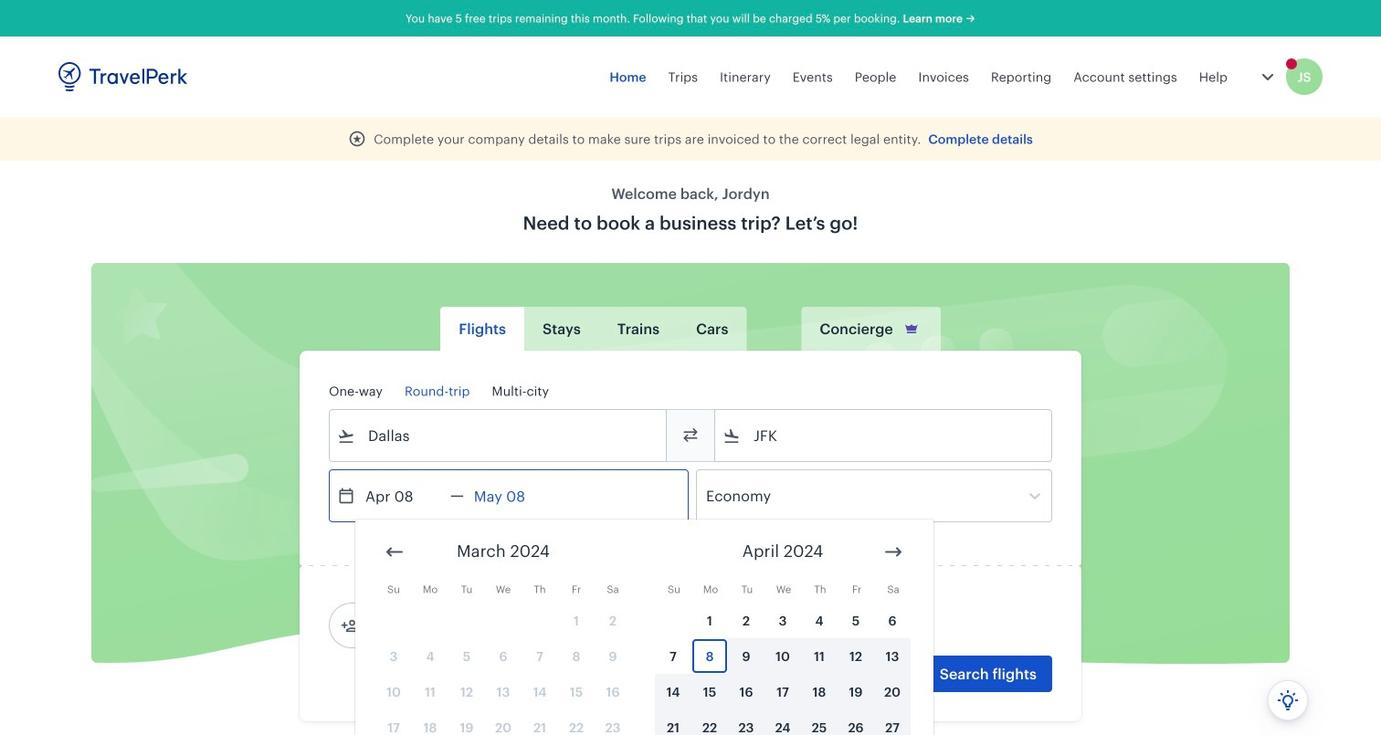 Task type: vqa. For each thing, say whether or not it's contained in the screenshot.
Calendar application
yes



Task type: locate. For each thing, give the bounding box(es) containing it.
calendar application
[[355, 520, 1381, 735]]

Return text field
[[464, 471, 559, 522]]

To search field
[[741, 421, 1028, 450]]

From search field
[[355, 421, 642, 450]]

Add first traveler search field
[[359, 611, 549, 640]]



Task type: describe. For each thing, give the bounding box(es) containing it.
move forward to switch to the next month. image
[[883, 541, 904, 563]]

move backward to switch to the previous month. image
[[384, 541, 406, 563]]

Depart text field
[[355, 471, 450, 522]]



